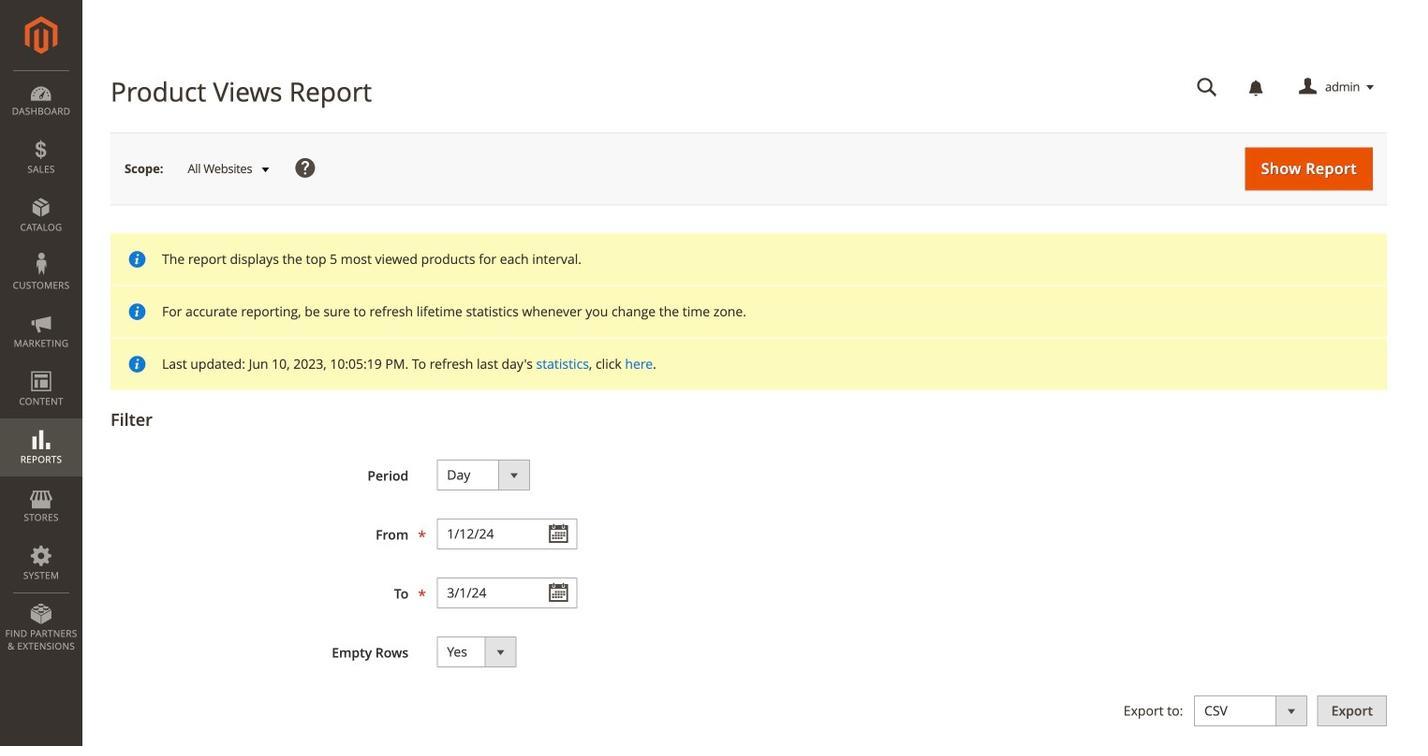 Task type: locate. For each thing, give the bounding box(es) containing it.
None text field
[[437, 519, 577, 550]]

menu bar
[[0, 70, 82, 662]]

None text field
[[1184, 71, 1231, 104], [437, 578, 577, 609], [1184, 71, 1231, 104], [437, 578, 577, 609]]

magento admin panel image
[[25, 16, 58, 54]]



Task type: vqa. For each thing, say whether or not it's contained in the screenshot.
TO text field
no



